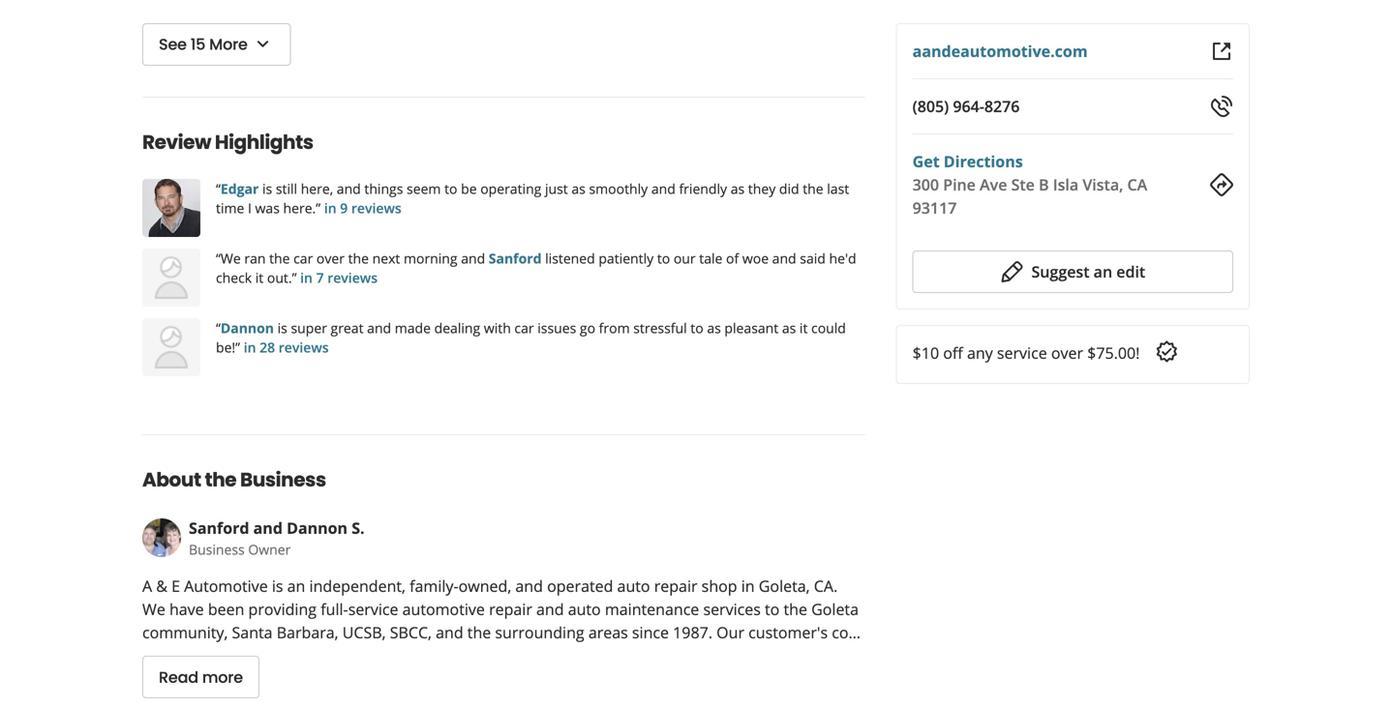 Task type: describe. For each thing, give the bounding box(es) containing it.
reviews for " in 9 reviews
[[351, 199, 401, 217]]

get directions link
[[913, 151, 1023, 172]]

vista,
[[1083, 174, 1123, 195]]

edgar
[[221, 180, 259, 198]]

barbara,
[[277, 623, 338, 643]]

93117
[[913, 198, 957, 218]]

region inside review highlights element
[[127, 179, 881, 377]]

sanford and dannon s. business owner
[[189, 518, 365, 559]]

0 vertical spatial service
[[997, 343, 1047, 364]]

automotive
[[184, 576, 268, 597]]

is for edgar
[[262, 180, 272, 198]]

sanford inside sanford and dannon s. business owner
[[189, 518, 249, 539]]

community,
[[142, 623, 228, 643]]

&
[[156, 576, 167, 597]]

24 directions v2 image
[[1210, 173, 1233, 197]]

isla
[[1053, 174, 1079, 195]]

services
[[703, 599, 761, 620]]

suggest an edit
[[1032, 261, 1146, 282]]

7
[[316, 269, 324, 287]]

edit
[[1117, 261, 1146, 282]]

as left they
[[731, 180, 745, 198]]

see 15 more
[[159, 33, 248, 55]]

sanford button
[[489, 249, 542, 268]]

pleasant
[[725, 319, 779, 337]]

" for " edgar
[[216, 180, 221, 198]]

24 phone v2 image
[[1210, 95, 1233, 118]]

in for 7
[[300, 269, 313, 287]]

about the business element
[[111, 435, 873, 699]]

super
[[291, 319, 327, 337]]

it inside listened patiently to our tale of woe and said he'd check it out.
[[255, 269, 264, 287]]

goleta
[[811, 599, 859, 620]]

is inside a & e automotive is an independent, family-owned, and operated auto repair shop in goleta, ca. we have been providing full-service automotive repair and auto maintenance services to the goleta community, santa barbara, ucsb, sbcc, and the surrounding areas since 1987. our customer's co …
[[272, 576, 283, 597]]

goleta,
[[759, 576, 810, 597]]

and left friendly
[[651, 180, 676, 198]]

to inside a & e automotive is an independent, family-owned, and operated auto repair shop in goleta, ca. we have been providing full-service automotive repair and auto maintenance services to the goleta community, santa barbara, ucsb, sbcc, and the surrounding areas since 1987. our customer's co …
[[765, 599, 780, 620]]

aandeautomotive.com link
[[913, 41, 1088, 61]]

maintenance
[[605, 599, 699, 620]]

of
[[726, 249, 739, 268]]

listened
[[545, 249, 595, 268]]

our
[[717, 623, 744, 643]]

out.
[[267, 269, 292, 287]]

seem
[[407, 180, 441, 198]]

go
[[580, 319, 595, 337]]

to inside is super great and made dealing with car issues go from stressful to as pleasant as it could be!
[[691, 319, 704, 337]]

reviews for " in 7 reviews
[[327, 269, 378, 287]]

tale
[[699, 249, 723, 268]]

was
[[255, 199, 280, 217]]

morning
[[404, 249, 458, 268]]

highlights
[[215, 129, 313, 156]]

our
[[674, 249, 696, 268]]

" for " in 9 reviews
[[316, 199, 321, 217]]

and right owned,
[[515, 576, 543, 597]]

about
[[142, 467, 201, 494]]

a & e automotive is an independent, family-owned, and operated auto repair shop in goleta, ca. we have been providing full-service automotive repair and auto maintenance services to the goleta community, santa barbara, ucsb, sbcc, and the surrounding areas since 1987. our customer's co …
[[142, 576, 861, 643]]

friendly
[[679, 180, 727, 198]]

…
[[849, 623, 861, 643]]

in inside a & e automotive is an independent, family-owned, and operated auto repair shop in goleta, ca. we have been providing full-service automotive repair and auto maintenance services to the goleta community, santa barbara, ucsb, sbcc, and the surrounding areas since 1987. our customer's co …
[[741, 576, 755, 597]]

(805) 964-8276
[[913, 96, 1020, 117]]

" in 28 reviews
[[235, 338, 329, 357]]

here,
[[301, 180, 333, 198]]

still
[[276, 180, 297, 198]]

the up out.
[[269, 249, 290, 268]]

full-
[[321, 599, 348, 620]]

suggest
[[1032, 261, 1090, 282]]

more
[[209, 33, 248, 55]]

to inside is still here, and things seem to be operating just as smoothly and friendly as they did the last time i was here.
[[444, 180, 457, 198]]

business inside sanford and dannon s. business owner
[[189, 541, 245, 559]]

in for 28
[[244, 338, 256, 357]]

listened patiently to our tale of woe and said he'd check it out.
[[216, 249, 856, 287]]

and inside is super great and made dealing with car issues go from stressful to as pleasant as it could be!
[[367, 319, 391, 337]]

off
[[943, 343, 963, 364]]

operated
[[547, 576, 613, 597]]

the inside is still here, and things seem to be operating just as smoothly and friendly as they did the last time i was here.
[[803, 180, 824, 198]]

any
[[967, 343, 993, 364]]

review highlights
[[142, 129, 313, 156]]

j. scot a. image
[[142, 179, 200, 237]]

reviews for " in 28 reviews
[[279, 338, 329, 357]]

independent,
[[309, 576, 406, 597]]

ca.
[[814, 576, 838, 597]]

" dannon
[[216, 319, 274, 337]]

ste
[[1011, 174, 1035, 195]]

the up 'customer's'
[[784, 599, 807, 620]]

since
[[632, 623, 669, 643]]

ca
[[1127, 174, 1148, 195]]

an inside a & e automotive is an independent, family-owned, and operated auto repair shop in goleta, ca. we have been providing full-service automotive repair and auto maintenance services to the goleta community, santa barbara, ucsb, sbcc, and the surrounding areas since 1987. our customer's co …
[[287, 576, 305, 597]]

" for " we ran the car over the next morning and sanford
[[216, 249, 221, 268]]

0 vertical spatial car
[[293, 249, 313, 268]]

sbcc,
[[390, 623, 432, 643]]

woe
[[742, 249, 769, 268]]

here.
[[283, 199, 316, 217]]

0 vertical spatial business
[[240, 467, 326, 494]]

they
[[748, 180, 776, 198]]

last
[[827, 180, 849, 198]]

ucsb,
[[342, 623, 386, 643]]

dannon button
[[221, 319, 274, 337]]

been
[[208, 599, 244, 620]]

over inside review highlights element
[[317, 249, 345, 268]]

rebecca n. image
[[142, 319, 200, 377]]

in for 9
[[324, 199, 337, 217]]

964-
[[953, 96, 985, 117]]

patiently
[[599, 249, 654, 268]]

he'd
[[829, 249, 856, 268]]

$10
[[913, 343, 939, 364]]

0 vertical spatial repair
[[654, 576, 698, 597]]

and up 9
[[337, 180, 361, 198]]

in 9 reviews button
[[321, 199, 401, 217]]

the down automotive
[[467, 623, 491, 643]]

24 external link v2 image
[[1210, 40, 1233, 63]]

8276
[[985, 96, 1020, 117]]



Task type: locate. For each thing, give the bounding box(es) containing it.
and left said at the right top of the page
[[772, 249, 796, 268]]

the left the next
[[348, 249, 369, 268]]

service up ucsb,
[[348, 599, 398, 620]]

providing
[[248, 599, 317, 620]]

1 horizontal spatial over
[[1051, 343, 1083, 364]]

ann b. image
[[142, 249, 200, 307]]

to
[[444, 180, 457, 198], [657, 249, 670, 268], [691, 319, 704, 337], [765, 599, 780, 620]]

over
[[317, 249, 345, 268], [1051, 343, 1083, 364]]

1 horizontal spatial "
[[292, 269, 297, 287]]

9
[[340, 199, 348, 217]]

" for " in 28 reviews
[[235, 338, 240, 357]]

auto
[[617, 576, 650, 597], [568, 599, 601, 620]]

0 vertical spatial "
[[316, 199, 321, 217]]

and right 'great'
[[367, 319, 391, 337]]

ave
[[980, 174, 1007, 195]]

is
[[262, 180, 272, 198], [278, 319, 287, 337], [272, 576, 283, 597]]

have
[[169, 599, 204, 620]]

santa
[[232, 623, 273, 643]]

it inside is super great and made dealing with car issues go from stressful to as pleasant as it could be!
[[800, 319, 808, 337]]

stressful
[[633, 319, 687, 337]]

1 " from the top
[[216, 180, 221, 198]]

dannon inside review highlights element
[[221, 319, 274, 337]]

get directions 300 pine ave ste b isla vista, ca 93117
[[913, 151, 1148, 218]]

sanford down about the business
[[189, 518, 249, 539]]

15
[[191, 33, 205, 55]]

business up sanford and dannon s. business owner
[[240, 467, 326, 494]]

ran
[[244, 249, 266, 268]]

business up "automotive"
[[189, 541, 245, 559]]

the right did
[[803, 180, 824, 198]]

business
[[240, 467, 326, 494], [189, 541, 245, 559]]

get
[[913, 151, 940, 172]]

reviews right 7
[[327, 269, 378, 287]]

1 vertical spatial "
[[292, 269, 297, 287]]

1 horizontal spatial auto
[[617, 576, 650, 597]]

service right any
[[997, 343, 1047, 364]]

dannon inside sanford and dannon s. business owner
[[287, 518, 348, 539]]

did
[[779, 180, 799, 198]]

an inside button
[[1094, 261, 1113, 282]]

family-
[[410, 576, 459, 597]]

and inside listened patiently to our tale of woe and said he'd check it out.
[[772, 249, 796, 268]]

1 vertical spatial it
[[800, 319, 808, 337]]

2 vertical spatial "
[[216, 319, 221, 337]]

1 horizontal spatial it
[[800, 319, 808, 337]]

"
[[216, 180, 221, 198], [216, 249, 221, 268], [216, 319, 221, 337]]

with
[[484, 319, 511, 337]]

0 vertical spatial it
[[255, 269, 264, 287]]

to inside listened patiently to our tale of woe and said he'd check it out.
[[657, 249, 670, 268]]

about the business
[[142, 467, 326, 494]]

1 vertical spatial business
[[189, 541, 245, 559]]

2 horizontal spatial "
[[316, 199, 321, 217]]

0 horizontal spatial dannon
[[221, 319, 274, 337]]

over up " in 7 reviews
[[317, 249, 345, 268]]

24 check in v2 image
[[1155, 340, 1179, 363]]

see 15 more button
[[142, 23, 291, 66]]

owner
[[248, 541, 291, 559]]

and down automotive
[[436, 623, 463, 643]]

reviews down the super
[[279, 338, 329, 357]]

is left still at top
[[262, 180, 272, 198]]

" for " dannon
[[216, 319, 221, 337]]

1 horizontal spatial we
[[221, 249, 241, 268]]

is up providing
[[272, 576, 283, 597]]

check
[[216, 269, 252, 287]]

sanford inside review highlights element
[[489, 249, 542, 268]]

24 chevron down v2 image
[[251, 32, 275, 56]]

1 vertical spatial "
[[216, 249, 221, 268]]

car up " in 7 reviews
[[293, 249, 313, 268]]

1 vertical spatial we
[[142, 599, 165, 620]]

1 vertical spatial auto
[[568, 599, 601, 620]]

we up check
[[221, 249, 241, 268]]

2 vertical spatial is
[[272, 576, 283, 597]]

it left could
[[800, 319, 808, 337]]

auto down operated
[[568, 599, 601, 620]]

an up providing
[[287, 576, 305, 597]]

in left 7
[[300, 269, 313, 287]]

0 vertical spatial reviews
[[351, 199, 401, 217]]

reviews down things
[[351, 199, 401, 217]]

more
[[202, 667, 243, 689]]

" down here,
[[316, 199, 321, 217]]

directions
[[944, 151, 1023, 172]]

the right about at the left of the page
[[205, 467, 236, 494]]

and up owner at the bottom of page
[[253, 518, 283, 539]]

see
[[159, 33, 187, 55]]

dannon up 28
[[221, 319, 274, 337]]

and inside sanford and dannon s. business owner
[[253, 518, 283, 539]]

1 horizontal spatial dannon
[[287, 518, 348, 539]]

car inside is super great and made dealing with car issues go from stressful to as pleasant as it could be!
[[515, 319, 534, 337]]

1 vertical spatial is
[[278, 319, 287, 337]]

dannon left s.
[[287, 518, 348, 539]]

dannon
[[221, 319, 274, 337], [287, 518, 348, 539]]

1 horizontal spatial sanford
[[489, 249, 542, 268]]

0 horizontal spatial it
[[255, 269, 264, 287]]

in up the services on the right bottom
[[741, 576, 755, 597]]

car right the "with"
[[515, 319, 534, 337]]

co
[[832, 623, 849, 643]]

1 vertical spatial reviews
[[327, 269, 378, 287]]

services offered element
[[111, 0, 865, 66]]

1 vertical spatial dannon
[[287, 518, 348, 539]]

pine
[[943, 174, 976, 195]]

0 horizontal spatial auto
[[568, 599, 601, 620]]

from
[[599, 319, 630, 337]]

1 vertical spatial an
[[287, 576, 305, 597]]

$10 off any service over $75.00!
[[913, 343, 1140, 364]]

as right pleasant
[[782, 319, 796, 337]]

" up check
[[216, 249, 221, 268]]

car
[[293, 249, 313, 268], [515, 319, 534, 337]]

owned,
[[459, 576, 511, 597]]

1 vertical spatial car
[[515, 319, 534, 337]]

0 vertical spatial "
[[216, 180, 221, 198]]

1 horizontal spatial service
[[997, 343, 1047, 364]]

as right the just
[[572, 180, 586, 198]]

and left sanford button at the top left of the page
[[461, 249, 485, 268]]

to down goleta,
[[765, 599, 780, 620]]

1 vertical spatial repair
[[489, 599, 532, 620]]

to left be on the left of the page
[[444, 180, 457, 198]]

3 " from the top
[[216, 319, 221, 337]]

0 horizontal spatial an
[[287, 576, 305, 597]]

a
[[142, 576, 152, 597]]

24 pencil v2 image
[[1001, 260, 1024, 284]]

is still here, and things seem to be operating just as smoothly and friendly as they did the last time i was here.
[[216, 180, 849, 217]]

we inside review highlights element
[[221, 249, 241, 268]]

i
[[248, 199, 252, 217]]

region
[[127, 179, 881, 377]]

just
[[545, 180, 568, 198]]

0 vertical spatial over
[[317, 249, 345, 268]]

an left edit
[[1094, 261, 1113, 282]]

we inside a & e automotive is an independent, family-owned, and operated auto repair shop in goleta, ca. we have been providing full-service automotive repair and auto maintenance services to the goleta community, santa barbara, ucsb, sbcc, and the surrounding areas since 1987. our customer's co …
[[142, 599, 165, 620]]

could
[[811, 319, 846, 337]]

in 28 reviews button
[[240, 338, 329, 357]]

0 horizontal spatial repair
[[489, 599, 532, 620]]

0 vertical spatial dannon
[[221, 319, 274, 337]]

" in 9 reviews
[[316, 199, 401, 217]]

read more
[[159, 667, 243, 689]]

read more button
[[142, 656, 259, 699]]

2 vertical spatial reviews
[[279, 338, 329, 357]]

great
[[331, 319, 364, 337]]

time
[[216, 199, 244, 217]]

review highlights element
[[111, 97, 881, 404]]

0 horizontal spatial we
[[142, 599, 165, 620]]

" we ran the car over the next morning and sanford
[[216, 249, 542, 268]]

is inside is super great and made dealing with car issues go from stressful to as pleasant as it could be!
[[278, 319, 287, 337]]

e
[[171, 576, 180, 597]]

300
[[913, 174, 939, 195]]

" edgar
[[216, 180, 259, 198]]

is up " in 28 reviews
[[278, 319, 287, 337]]

1 vertical spatial sanford
[[189, 518, 249, 539]]

in left 28
[[244, 338, 256, 357]]

repair up 'maintenance' in the bottom of the page
[[654, 576, 698, 597]]

region containing "
[[127, 179, 881, 377]]

in left 9
[[324, 199, 337, 217]]

1 horizontal spatial an
[[1094, 261, 1113, 282]]

" up be! at the left of the page
[[216, 319, 221, 337]]

0 vertical spatial auto
[[617, 576, 650, 597]]

1 horizontal spatial car
[[515, 319, 534, 337]]

0 horizontal spatial service
[[348, 599, 398, 620]]

aandeautomotive.com
[[913, 41, 1088, 61]]

0 vertical spatial an
[[1094, 261, 1113, 282]]

be!
[[216, 338, 235, 357]]

photo of sanford and dannon s. image
[[142, 519, 181, 558]]

0 horizontal spatial sanford
[[189, 518, 249, 539]]

" left 7
[[292, 269, 297, 287]]

issues
[[538, 319, 576, 337]]

to left the our
[[657, 249, 670, 268]]

0 horizontal spatial "
[[235, 338, 240, 357]]

0 vertical spatial sanford
[[489, 249, 542, 268]]

1 vertical spatial service
[[348, 599, 398, 620]]

1987.
[[673, 623, 713, 643]]

review
[[142, 129, 211, 156]]

1 horizontal spatial repair
[[654, 576, 698, 597]]

surrounding
[[495, 623, 584, 643]]

we down a
[[142, 599, 165, 620]]

0 horizontal spatial car
[[293, 249, 313, 268]]

made
[[395, 319, 431, 337]]

over left $75.00!
[[1051, 343, 1083, 364]]

reviews
[[351, 199, 401, 217], [327, 269, 378, 287], [279, 338, 329, 357]]

service inside a & e automotive is an independent, family-owned, and operated auto repair shop in goleta, ca. we have been providing full-service automotive repair and auto maintenance services to the goleta community, santa barbara, ucsb, sbcc, and the surrounding areas since 1987. our customer's co …
[[348, 599, 398, 620]]

" in 7 reviews
[[292, 269, 378, 287]]

0 vertical spatial is
[[262, 180, 272, 198]]

in
[[324, 199, 337, 217], [300, 269, 313, 287], [244, 338, 256, 357], [741, 576, 755, 597]]

as left pleasant
[[707, 319, 721, 337]]

" for " in 7 reviews
[[292, 269, 297, 287]]

auto up 'maintenance' in the bottom of the page
[[617, 576, 650, 597]]

2 " from the top
[[216, 249, 221, 268]]

and up surrounding
[[536, 599, 564, 620]]

" up time
[[216, 180, 221, 198]]

we
[[221, 249, 241, 268], [142, 599, 165, 620]]

to right stressful
[[691, 319, 704, 337]]

is inside is still here, and things seem to be operating just as smoothly and friendly as they did the last time i was here.
[[262, 180, 272, 198]]

smoothly
[[589, 180, 648, 198]]

" down " dannon
[[235, 338, 240, 357]]

customer's
[[749, 623, 828, 643]]

(805)
[[913, 96, 949, 117]]

automotive
[[402, 599, 485, 620]]

suggest an edit button
[[913, 251, 1233, 293]]

1 vertical spatial over
[[1051, 343, 1083, 364]]

repair down owned,
[[489, 599, 532, 620]]

0 horizontal spatial over
[[317, 249, 345, 268]]

sanford
[[489, 249, 542, 268], [189, 518, 249, 539]]

it down 'ran'
[[255, 269, 264, 287]]

sanford left listened
[[489, 249, 542, 268]]

2 vertical spatial "
[[235, 338, 240, 357]]

next
[[372, 249, 400, 268]]

is for dannon
[[278, 319, 287, 337]]

read
[[159, 667, 198, 689]]

0 vertical spatial we
[[221, 249, 241, 268]]

said
[[800, 249, 826, 268]]



Task type: vqa. For each thing, say whether or not it's contained in the screenshot.
oma's kitchen
no



